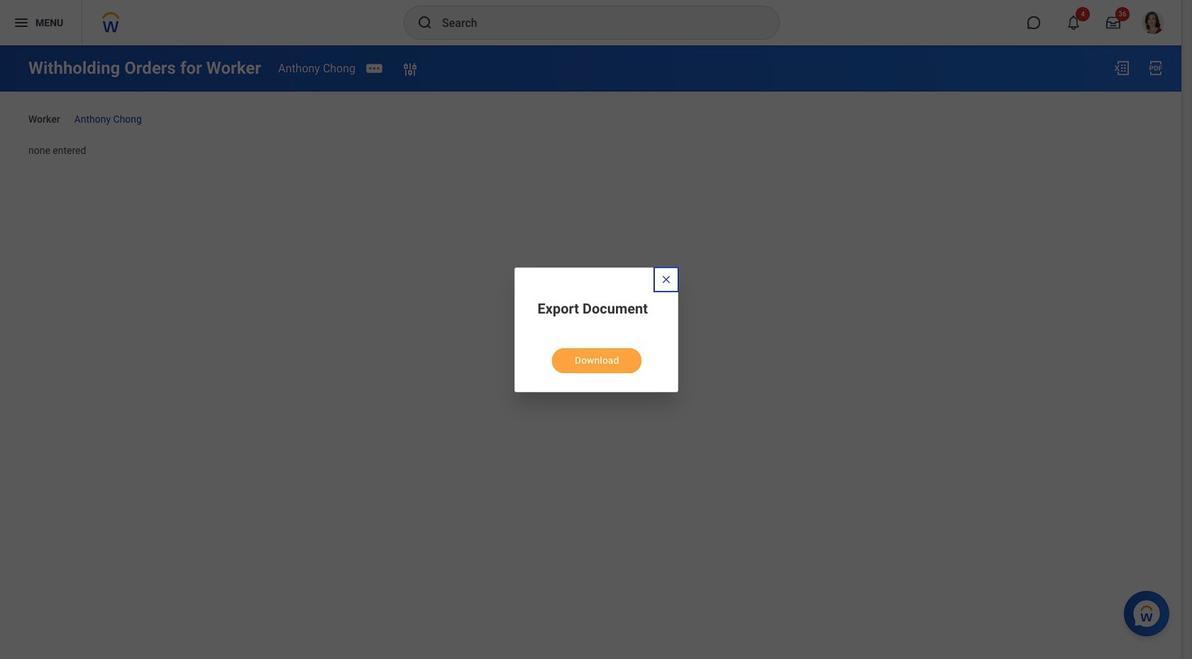 Task type: vqa. For each thing, say whether or not it's contained in the screenshot.
'View printable version (PDF)' icon
yes



Task type: locate. For each thing, give the bounding box(es) containing it.
search image
[[417, 14, 434, 31]]

dialog
[[514, 267, 678, 392]]

close image
[[661, 274, 672, 285]]

notifications large image
[[1067, 16, 1081, 30]]

region
[[538, 337, 656, 375]]

main content
[[0, 45, 1182, 170]]

profile logan mcneil element
[[1134, 7, 1174, 38]]

workday assistant region
[[1125, 586, 1176, 637]]

export to excel image
[[1114, 60, 1131, 77]]

inbox large image
[[1107, 16, 1121, 30]]



Task type: describe. For each thing, give the bounding box(es) containing it.
view printable version (pdf) image
[[1148, 60, 1165, 77]]

change selection image
[[402, 61, 419, 78]]



